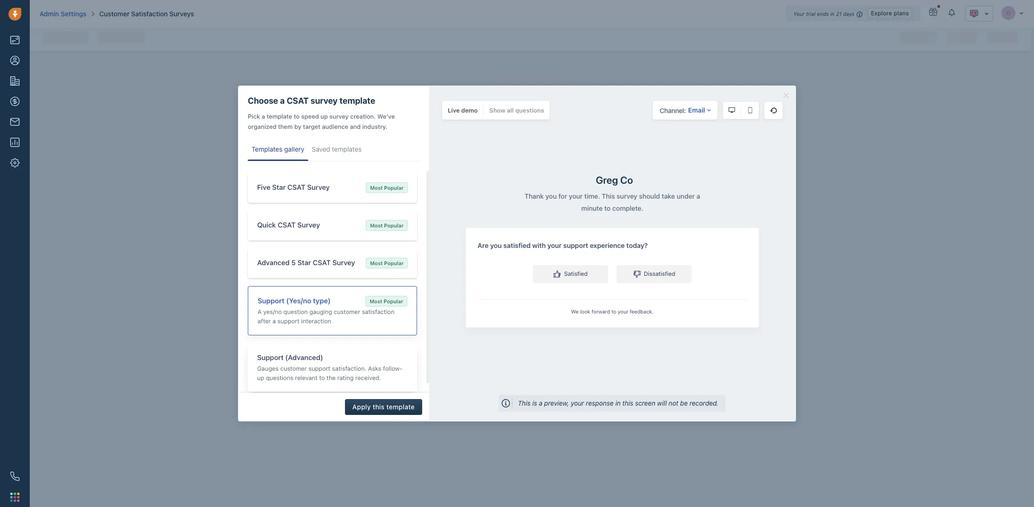 Task type: locate. For each thing, give the bounding box(es) containing it.
questions inside support (advanced) gauges customer support satisfaction. asks follow- up questions relevant to the rating received.
[[266, 374, 293, 381]]

support (yes/no type) a yes/no question gauging customer satisfaction after a support interaction
[[258, 296, 395, 325]]

popular for advanced 5 star csat survey
[[384, 260, 404, 266]]

1 vertical spatial survey
[[330, 113, 349, 120]]

survey up pick a template to speed up survey creation. we've organized them by target audience and industry.
[[311, 96, 338, 106]]

0 vertical spatial this
[[669, 213, 684, 222]]

we've
[[377, 113, 395, 120]]

1 horizontal spatial template
[[340, 96, 375, 106]]

this left screen
[[623, 399, 634, 407]]

rating
[[337, 374, 354, 381]]

support for (yes/no
[[258, 296, 285, 305]]

a right under
[[774, 213, 778, 222]]

show
[[490, 107, 506, 114]]

0 vertical spatial up
[[321, 113, 328, 120]]

star right five
[[272, 183, 286, 191]]

0 vertical spatial star
[[272, 183, 286, 191]]

1 horizontal spatial this
[[669, 213, 684, 222]]

support inside support (yes/no type) a yes/no question gauging customer satisfaction after a support interaction
[[258, 296, 285, 305]]

up inside support (advanced) gauges customer support satisfaction. asks follow- up questions relevant to the rating received.
[[257, 374, 264, 381]]

yes/no
[[263, 308, 282, 315]]

support inside support (advanced) gauges customer support satisfaction. asks follow- up questions relevant to the rating received.
[[257, 353, 284, 361]]

survey inside thank you for your time. this survey should take under a minute to complete.
[[685, 213, 708, 222]]

in right response
[[616, 399, 621, 407]]

1 vertical spatial support
[[257, 353, 284, 361]]

to inside support (advanced) gauges customer support satisfaction. asks follow- up questions relevant to the rating received.
[[319, 374, 325, 381]]

your right preview,
[[571, 399, 584, 407]]

popular
[[384, 185, 404, 191], [384, 222, 404, 228], [384, 260, 404, 266], [384, 298, 403, 304]]

live demo
[[448, 107, 478, 114]]

note
[[531, 333, 830, 351]]

1 vertical spatial to
[[672, 227, 679, 236]]

industry.
[[362, 123, 388, 130]]

most for advanced 5 star csat survey
[[370, 260, 383, 266]]

this right apply on the left
[[373, 403, 385, 411]]

this left is
[[518, 399, 531, 407]]

customer right the gauging at the left
[[334, 308, 360, 315]]

to left the
[[319, 374, 325, 381]]

1 horizontal spatial questions
[[516, 107, 544, 114]]

support
[[278, 317, 300, 325], [309, 365, 331, 372]]

admin
[[40, 10, 59, 18]]

0 horizontal spatial this
[[518, 399, 531, 407]]

speed
[[301, 113, 319, 120]]

a down yes/no
[[273, 317, 276, 325]]

support up the
[[309, 365, 331, 372]]

2 vertical spatial template
[[387, 403, 415, 411]]

target
[[303, 123, 321, 130]]

apply this template button
[[345, 399, 422, 415]]

by
[[294, 123, 302, 130]]

asks
[[368, 365, 382, 372]]

ends
[[817, 11, 829, 17]]

to inside thank you for your time. this survey should take under a minute to complete.
[[672, 227, 679, 236]]

email
[[688, 106, 705, 114]]

template inside pick a template to speed up survey creation. we've organized them by target audience and industry.
[[267, 113, 292, 120]]

templates gallery
[[252, 145, 304, 153]]

your
[[632, 213, 648, 222], [571, 399, 584, 407]]

2 horizontal spatial to
[[672, 227, 679, 236]]

0 horizontal spatial customer
[[280, 365, 307, 372]]

1 vertical spatial up
[[257, 374, 264, 381]]

0 vertical spatial your
[[632, 213, 648, 222]]

support (advanced) gauges customer support satisfaction. asks follow- up questions relevant to the rating received.
[[257, 353, 403, 381]]

survey inside pick a template to speed up survey creation. we've organized them by target audience and industry.
[[330, 113, 349, 120]]

0 horizontal spatial template
[[267, 113, 292, 120]]

1 vertical spatial this
[[518, 399, 531, 407]]

support down question
[[278, 317, 300, 325]]

apply this template
[[353, 403, 415, 411]]

this right time. on the right top of the page
[[669, 213, 684, 222]]

0 vertical spatial to
[[294, 113, 300, 120]]

your
[[794, 11, 805, 17]]

2 vertical spatial survey
[[333, 258, 355, 267]]

satisfaction
[[362, 308, 395, 315]]

template right apply on the left
[[387, 403, 415, 411]]

be
[[680, 399, 688, 407]]

survey
[[307, 183, 330, 191], [298, 220, 320, 229], [333, 258, 355, 267]]

customer down (advanced)
[[280, 365, 307, 372]]

to right minute
[[672, 227, 679, 236]]

1 horizontal spatial your
[[632, 213, 648, 222]]

0 vertical spatial customer
[[334, 308, 360, 315]]

0 vertical spatial survey
[[311, 96, 338, 106]]

your trial ends in 21 days
[[794, 11, 855, 17]]

freshworks switcher image
[[10, 492, 20, 502]]

preview,
[[544, 399, 569, 407]]

0 horizontal spatial in
[[616, 399, 621, 407]]

survey
[[311, 96, 338, 106], [330, 113, 349, 120], [685, 213, 708, 222]]

follow-
[[383, 365, 403, 372]]

template up creation. on the top of the page
[[340, 96, 375, 106]]

0 vertical spatial support
[[258, 296, 285, 305]]

1 horizontal spatial up
[[321, 113, 328, 120]]

up right speed
[[321, 113, 328, 120]]

in
[[831, 11, 835, 17], [616, 399, 621, 407]]

organized
[[248, 123, 277, 130]]

and
[[350, 123, 361, 130]]

a inside support (yes/no type) a yes/no question gauging customer satisfaction after a support interaction
[[273, 317, 276, 325]]

1 horizontal spatial customer
[[334, 308, 360, 315]]

template for apply this template
[[387, 403, 415, 411]]

star right the 5
[[298, 258, 311, 267]]

tab list
[[248, 141, 420, 161]]

your inside thank you for your time. this survey should take under a minute to complete.
[[632, 213, 648, 222]]

0 horizontal spatial star
[[272, 183, 286, 191]]

satisfaction
[[131, 10, 168, 18]]

questions right all
[[516, 107, 544, 114]]

questions
[[516, 107, 544, 114], [266, 374, 293, 381]]

support up yes/no
[[258, 296, 285, 305]]

to up by
[[294, 113, 300, 120]]

up inside pick a template to speed up survey creation. we've organized them by target audience and industry.
[[321, 113, 328, 120]]

star
[[272, 183, 286, 191], [298, 258, 311, 267]]

this inside thank you for your time. this survey should take under a minute to complete.
[[669, 213, 684, 222]]

up down gauges
[[257, 374, 264, 381]]

after
[[258, 317, 271, 325]]

1 vertical spatial support
[[309, 365, 331, 372]]

in left 21
[[831, 11, 835, 17]]

csat right "quick"
[[278, 220, 296, 229]]

1 horizontal spatial in
[[831, 11, 835, 17]]

0 horizontal spatial support
[[278, 317, 300, 325]]

1 vertical spatial template
[[267, 113, 292, 120]]

templates
[[332, 145, 362, 153]]

1 vertical spatial questions
[[266, 374, 293, 381]]

pick a template to speed up survey creation. we've organized them by target audience and industry.
[[248, 113, 395, 130]]

a right pick
[[262, 113, 265, 120]]

tab list containing templates gallery
[[248, 141, 420, 161]]

most popular
[[370, 185, 404, 191], [370, 222, 404, 228], [370, 260, 404, 266], [370, 298, 403, 304]]

support up gauges
[[257, 353, 284, 361]]

1 vertical spatial customer
[[280, 365, 307, 372]]

received.
[[355, 374, 381, 381]]

0 vertical spatial support
[[278, 317, 300, 325]]

1 horizontal spatial this
[[623, 399, 634, 407]]

customer
[[334, 308, 360, 315], [280, 365, 307, 372]]

a
[[280, 96, 285, 106], [262, 113, 265, 120], [774, 213, 778, 222], [273, 317, 276, 325], [539, 399, 543, 407]]

to
[[294, 113, 300, 120], [672, 227, 679, 236], [319, 374, 325, 381]]

relevant
[[295, 374, 318, 381]]

1 horizontal spatial to
[[319, 374, 325, 381]]

audience
[[322, 123, 348, 130]]

csat up speed
[[287, 96, 309, 106]]

1 vertical spatial star
[[298, 258, 311, 267]]

survey up audience
[[330, 113, 349, 120]]

0 horizontal spatial up
[[257, 374, 264, 381]]

0 horizontal spatial to
[[294, 113, 300, 120]]

trial
[[806, 11, 816, 17]]

survey up complete.
[[685, 213, 708, 222]]

surveys
[[170, 10, 194, 18]]

admin settings link
[[40, 9, 86, 19]]

demo
[[461, 107, 478, 114]]

templates
[[252, 145, 283, 153]]

1 horizontal spatial support
[[309, 365, 331, 372]]

0 horizontal spatial questions
[[266, 374, 293, 381]]

template for pick a template to speed up survey creation. we've organized them by target audience and industry.
[[267, 113, 292, 120]]

up
[[321, 113, 328, 120], [257, 374, 264, 381]]

satisfaction.
[[332, 365, 367, 372]]

template inside button
[[387, 403, 415, 411]]

questions down gauges
[[266, 374, 293, 381]]

2 vertical spatial to
[[319, 374, 325, 381]]

survey for thank
[[685, 213, 708, 222]]

1 vertical spatial your
[[571, 399, 584, 407]]

a right is
[[539, 399, 543, 407]]

phone element
[[6, 467, 24, 486]]

csat
[[287, 96, 309, 106], [288, 183, 306, 191], [278, 220, 296, 229], [313, 258, 331, 267]]

0 vertical spatial questions
[[516, 107, 544, 114]]

a right choose
[[280, 96, 285, 106]]

0 horizontal spatial this
[[373, 403, 385, 411]]

template up them
[[267, 113, 292, 120]]

customer satisfaction surveys
[[99, 10, 194, 18]]

this
[[669, 213, 684, 222], [518, 399, 531, 407]]

2 vertical spatial survey
[[685, 213, 708, 222]]

support for (advanced)
[[257, 353, 284, 361]]

most
[[370, 185, 383, 191], [370, 222, 383, 228], [370, 260, 383, 266], [370, 298, 382, 304]]

a inside thank you for your time. this survey should take under a minute to complete.
[[774, 213, 778, 222]]

most popular for quick csat survey
[[370, 222, 404, 228]]

template
[[340, 96, 375, 106], [267, 113, 292, 120], [387, 403, 415, 411]]

1 horizontal spatial star
[[298, 258, 311, 267]]

your right for on the top right
[[632, 213, 648, 222]]

2 horizontal spatial template
[[387, 403, 415, 411]]

support
[[258, 296, 285, 305], [257, 353, 284, 361]]



Task type: describe. For each thing, give the bounding box(es) containing it.
screen
[[635, 399, 656, 407]]

creation.
[[350, 113, 376, 120]]

pick
[[248, 113, 260, 120]]

apply
[[353, 403, 371, 411]]

not
[[669, 399, 679, 407]]

most for five star csat survey
[[370, 185, 383, 191]]

popular for quick csat survey
[[384, 222, 404, 228]]

explore
[[871, 10, 893, 17]]

type)
[[313, 296, 331, 305]]

(advanced)
[[285, 353, 323, 361]]

customer inside support (yes/no type) a yes/no question gauging customer satisfaction after a support interaction
[[334, 308, 360, 315]]

explore plans button
[[868, 8, 913, 19]]

quick
[[257, 220, 276, 229]]

5
[[291, 258, 296, 267]]

take
[[735, 213, 750, 222]]

phone image
[[10, 472, 20, 481]]

0 vertical spatial in
[[831, 11, 835, 17]]

question
[[284, 308, 308, 315]]

to inside pick a template to speed up survey creation. we've organized them by target audience and industry.
[[294, 113, 300, 120]]

gauges
[[257, 365, 279, 372]]

support inside support (yes/no type) a yes/no question gauging customer satisfaction after a support interaction
[[278, 317, 300, 325]]

is
[[532, 399, 537, 407]]

1 vertical spatial in
[[616, 399, 621, 407]]

a inside pick a template to speed up survey creation. we've organized them by target audience and industry.
[[262, 113, 265, 120]]

most popular for advanced 5 star csat survey
[[370, 260, 404, 266]]

them
[[278, 123, 293, 130]]

recorded.
[[690, 399, 719, 407]]

advanced
[[257, 258, 290, 267]]

customer
[[99, 10, 130, 18]]

live
[[448, 107, 460, 114]]

all
[[507, 107, 514, 114]]

response
[[586, 399, 614, 407]]

will
[[657, 399, 667, 407]]

ic_info_icon image
[[857, 10, 863, 18]]

a
[[258, 308, 262, 315]]

0 horizontal spatial your
[[571, 399, 584, 407]]

five
[[257, 183, 270, 191]]

survey for pick
[[330, 113, 349, 120]]

should
[[710, 213, 734, 222]]

0 vertical spatial survey
[[307, 183, 330, 191]]

minute
[[646, 227, 670, 236]]

this inside button
[[373, 403, 385, 411]]

customer inside support (advanced) gauges customer support satisfaction. asks follow- up questions relevant to the rating received.
[[280, 365, 307, 372]]

quick csat survey
[[257, 220, 320, 229]]

you
[[606, 213, 619, 222]]

time.
[[650, 213, 667, 222]]

thank you for your time. this survey should take under a minute to complete.
[[583, 213, 780, 236]]

days
[[843, 11, 855, 17]]

settings
[[61, 10, 86, 18]]

popular for five star csat survey
[[384, 185, 404, 191]]

most for quick csat survey
[[370, 222, 383, 228]]

explore plans
[[871, 10, 909, 17]]

choose
[[248, 96, 278, 106]]

complete.
[[681, 227, 715, 236]]

for
[[621, 213, 630, 222]]

saved
[[312, 145, 330, 153]]

21
[[836, 11, 842, 17]]

1 vertical spatial survey
[[298, 220, 320, 229]]

show all questions
[[490, 107, 544, 114]]

channel:
[[660, 106, 686, 114]]

five star csat survey
[[257, 183, 330, 191]]

interaction
[[301, 317, 331, 325]]

the
[[327, 374, 336, 381]]

0 vertical spatial template
[[340, 96, 375, 106]]

saved templates
[[312, 145, 362, 153]]

csat right the 5
[[313, 258, 331, 267]]

most popular for five star csat survey
[[370, 185, 404, 191]]

support inside support (advanced) gauges customer support satisfaction. asks follow- up questions relevant to the rating received.
[[309, 365, 331, 372]]

this is a preview, your response in this screen will not be recorded.
[[518, 399, 719, 407]]

choose a csat survey template
[[248, 96, 375, 106]]

gallery
[[284, 145, 304, 153]]

plans
[[894, 10, 909, 17]]

csat right five
[[288, 183, 306, 191]]

advanced 5 star csat survey
[[257, 258, 355, 267]]

under
[[752, 213, 772, 222]]

(yes/no
[[286, 296, 311, 305]]

thank
[[583, 213, 604, 222]]

admin settings
[[40, 10, 86, 18]]

gauging
[[310, 308, 332, 315]]



Task type: vqa. For each thing, say whether or not it's contained in the screenshot.
customer
yes



